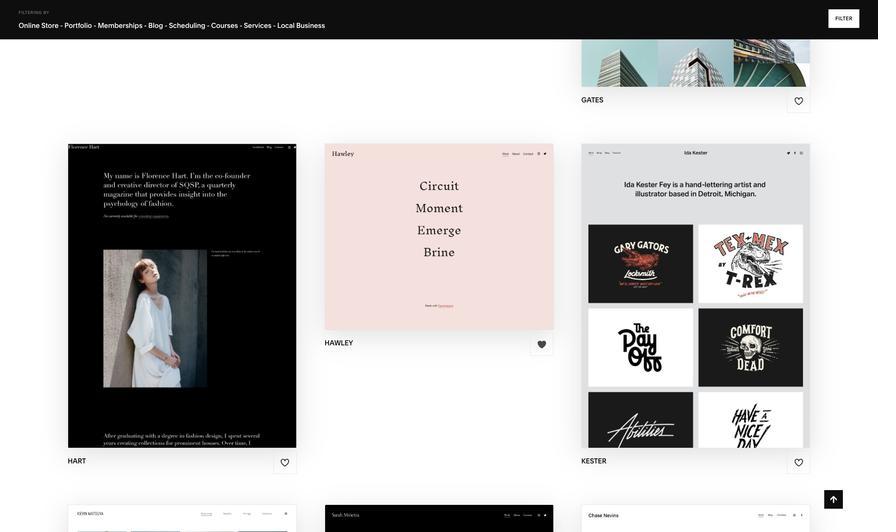 Task type: vqa. For each thing, say whether or not it's contained in the screenshot.
shoot
no



Task type: describe. For each thing, give the bounding box(es) containing it.
minetta image
[[325, 506, 554, 533]]

with for hawley
[[419, 220, 441, 230]]

start with hart
[[141, 279, 215, 289]]

add kester to your favorites list image
[[795, 458, 804, 468]]

1 - from the left
[[60, 21, 63, 30]]

preview hawley
[[402, 237, 477, 247]]

services
[[244, 21, 272, 30]]

preview hart link
[[152, 289, 213, 313]]

4 - from the left
[[165, 21, 167, 30]]

5 - from the left
[[207, 21, 210, 30]]

nevins image
[[582, 506, 811, 533]]

start for preview hart
[[141, 279, 167, 289]]

1 vertical spatial hart
[[191, 296, 213, 306]]

preview kester link
[[661, 289, 732, 313]]

filter button
[[829, 9, 860, 28]]

preview for preview hawley
[[402, 237, 439, 247]]

memberships
[[98, 21, 143, 30]]

start with hawley button
[[392, 214, 487, 237]]

gates image
[[582, 0, 811, 87]]

7 - from the left
[[273, 21, 276, 30]]

online
[[19, 21, 40, 30]]

start with kester
[[651, 279, 733, 289]]

filtering
[[19, 10, 42, 15]]

online store - portfolio - memberships - blog - scheduling - courses - services - local business
[[19, 21, 325, 30]]

2 vertical spatial kester
[[582, 457, 607, 466]]

preview kester
[[661, 296, 732, 306]]

preview hawley link
[[402, 230, 477, 254]]

with for kester
[[678, 279, 700, 289]]

preview for preview hart
[[152, 296, 189, 306]]

add gates to your favorites list image
[[795, 97, 804, 106]]

hart inside button
[[192, 279, 215, 289]]

portfolio
[[65, 21, 92, 30]]

with for hart
[[169, 279, 190, 289]]

kester inside button
[[702, 279, 733, 289]]

by
[[43, 10, 49, 15]]

hawley inside "preview hawley" link
[[441, 237, 477, 247]]

remove hawley from your favorites list image
[[538, 340, 547, 349]]



Task type: locate. For each thing, give the bounding box(es) containing it.
start up the 'preview kester' at the right of page
[[651, 279, 677, 289]]

matsuya image
[[68, 506, 296, 533]]

2 vertical spatial hart
[[68, 457, 86, 466]]

business
[[296, 21, 325, 30]]

hawley inside start with hawley button
[[443, 220, 478, 230]]

local
[[278, 21, 295, 30]]

start for preview kester
[[651, 279, 677, 289]]

3 - from the left
[[144, 21, 147, 30]]

2 vertical spatial hawley
[[325, 339, 353, 348]]

blog
[[148, 21, 163, 30]]

hawley
[[443, 220, 478, 230], [441, 237, 477, 247], [325, 339, 353, 348]]

start up preview hawley
[[392, 220, 417, 230]]

2 - from the left
[[94, 21, 96, 30]]

0 vertical spatial hawley
[[443, 220, 478, 230]]

start with kester button
[[651, 273, 742, 296]]

2 horizontal spatial start
[[651, 279, 677, 289]]

- right blog
[[165, 21, 167, 30]]

preview for preview kester
[[661, 296, 698, 306]]

- left courses
[[207, 21, 210, 30]]

1 vertical spatial kester
[[701, 296, 732, 306]]

- left blog
[[144, 21, 147, 30]]

gates
[[582, 96, 604, 104]]

preview
[[402, 237, 439, 247], [152, 296, 189, 306], [661, 296, 698, 306]]

0 horizontal spatial start
[[141, 279, 167, 289]]

kester
[[702, 279, 733, 289], [701, 296, 732, 306], [582, 457, 607, 466]]

- right courses
[[240, 21, 242, 30]]

hawley image
[[325, 144, 554, 330]]

store
[[41, 21, 59, 30]]

start for preview hawley
[[392, 220, 417, 230]]

1 horizontal spatial preview
[[402, 237, 439, 247]]

start inside start with hawley button
[[392, 220, 417, 230]]

- right portfolio
[[94, 21, 96, 30]]

0 horizontal spatial with
[[169, 279, 190, 289]]

preview down start with hart
[[152, 296, 189, 306]]

-
[[60, 21, 63, 30], [94, 21, 96, 30], [144, 21, 147, 30], [165, 21, 167, 30], [207, 21, 210, 30], [240, 21, 242, 30], [273, 21, 276, 30]]

with up preview hawley
[[419, 220, 441, 230]]

2 horizontal spatial with
[[678, 279, 700, 289]]

with up preview hart
[[169, 279, 190, 289]]

0 horizontal spatial preview
[[152, 296, 189, 306]]

1 horizontal spatial with
[[419, 220, 441, 230]]

preview down start with hawley
[[402, 237, 439, 247]]

6 - from the left
[[240, 21, 242, 30]]

- right the store
[[60, 21, 63, 30]]

kester image
[[582, 144, 811, 448]]

- left local
[[273, 21, 276, 30]]

preview down start with kester
[[661, 296, 698, 306]]

hart
[[192, 279, 215, 289], [191, 296, 213, 306], [68, 457, 86, 466]]

hart image
[[68, 144, 296, 448]]

start up preview hart
[[141, 279, 167, 289]]

0 vertical spatial kester
[[702, 279, 733, 289]]

filtering by
[[19, 10, 49, 15]]

start with hart button
[[141, 273, 224, 296]]

with
[[419, 220, 441, 230], [169, 279, 190, 289], [678, 279, 700, 289]]

start with hawley
[[392, 220, 478, 230]]

start inside start with hart button
[[141, 279, 167, 289]]

2 horizontal spatial preview
[[661, 296, 698, 306]]

back to top image
[[830, 495, 839, 505]]

1 vertical spatial hawley
[[441, 237, 477, 247]]

0 vertical spatial hart
[[192, 279, 215, 289]]

with up the 'preview kester' at the right of page
[[678, 279, 700, 289]]

1 horizontal spatial start
[[392, 220, 417, 230]]

filter
[[836, 15, 853, 22]]

start
[[392, 220, 417, 230], [141, 279, 167, 289], [651, 279, 677, 289]]

preview hart
[[152, 296, 213, 306]]

add hart to your favorites list image
[[281, 458, 290, 468]]

scheduling
[[169, 21, 206, 30]]

courses
[[211, 21, 238, 30]]

start inside "start with kester" button
[[651, 279, 677, 289]]



